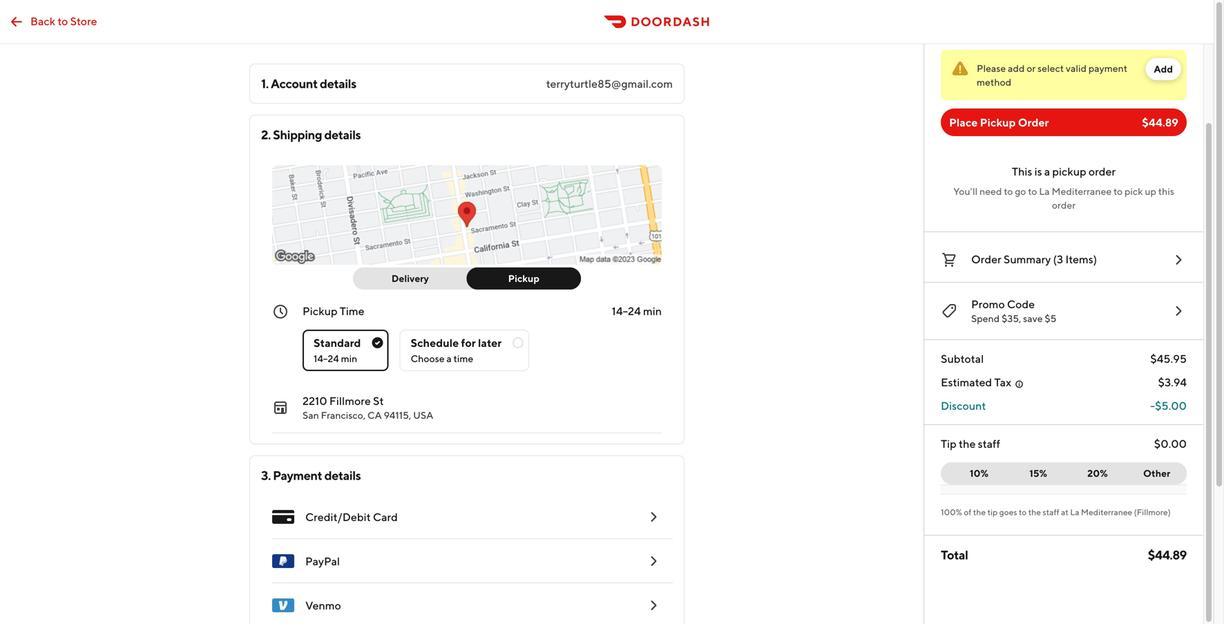 Task type: vqa. For each thing, say whether or not it's contained in the screenshot.
Order to the bottom
yes



Task type: describe. For each thing, give the bounding box(es) containing it.
(3
[[1054, 253, 1064, 266]]

for
[[461, 336, 476, 349]]

3. payment
[[261, 468, 322, 483]]

subtotal
[[942, 352, 985, 365]]

or
[[1027, 63, 1036, 74]]

100%
[[942, 507, 963, 517]]

please add or select valid payment method
[[978, 63, 1128, 88]]

min inside radio
[[341, 353, 358, 364]]

tip
[[988, 507, 998, 517]]

order inside button
[[972, 253, 1002, 266]]

show menu image
[[272, 506, 294, 528]]

none radio containing schedule for later
[[400, 330, 530, 371]]

choose
[[411, 353, 445, 364]]

0 vertical spatial order
[[1089, 165, 1117, 178]]

select
[[1038, 63, 1065, 74]]

goes
[[1000, 507, 1018, 517]]

$5
[[1046, 313, 1057, 324]]

add
[[1155, 63, 1174, 75]]

time
[[454, 353, 474, 364]]

of
[[965, 507, 972, 517]]

this
[[1013, 165, 1033, 178]]

valid
[[1067, 63, 1087, 74]]

order inside you'll need to go to la mediterranee to pick up this order
[[1053, 199, 1076, 211]]

Other button
[[1128, 462, 1188, 485]]

estimated
[[942, 376, 993, 389]]

2210
[[303, 394, 327, 408]]

1 horizontal spatial a
[[1045, 165, 1051, 178]]

spend
[[972, 313, 1000, 324]]

san
[[303, 410, 319, 421]]

0 vertical spatial $44.89
[[1143, 116, 1179, 129]]

pickup
[[1053, 165, 1087, 178]]

schedule for later
[[411, 336, 502, 349]]

to right go
[[1029, 186, 1038, 197]]

place pickup order
[[950, 116, 1050, 129]]

1. account details
[[261, 76, 357, 91]]

place
[[950, 116, 978, 129]]

code
[[1008, 298, 1036, 311]]

to right goes
[[1020, 507, 1027, 517]]

2210 fillmore st san francisco,  ca 94115,  usa
[[303, 394, 434, 421]]

$0.00
[[1155, 437, 1188, 450]]

add new payment method image
[[646, 509, 662, 525]]

-$5.00
[[1151, 399, 1188, 412]]

Delivery radio
[[353, 268, 476, 290]]

delivery or pickup selector option group
[[353, 268, 581, 290]]

option group containing standard
[[303, 319, 662, 371]]

save
[[1024, 313, 1044, 324]]

1 vertical spatial $44.89
[[1149, 548, 1188, 562]]

(fillmore)
[[1135, 507, 1172, 517]]

up
[[1146, 186, 1157, 197]]

paypal
[[306, 555, 340, 568]]

terryturtle85@gmail.com
[[547, 77, 673, 90]]

you'll need to go to la mediterranee to pick up this order
[[954, 186, 1175, 211]]

$5.00
[[1156, 399, 1188, 412]]

pickup time
[[303, 305, 365, 318]]

payment
[[1089, 63, 1128, 74]]

$45.95
[[1151, 352, 1188, 365]]

2. shipping details
[[261, 127, 361, 142]]

this
[[1159, 186, 1175, 197]]

ca
[[368, 410, 382, 421]]

promo
[[972, 298, 1006, 311]]

items)
[[1066, 253, 1098, 266]]

standard
[[314, 336, 361, 349]]

to left pick on the top
[[1114, 186, 1123, 197]]

94115,
[[384, 410, 412, 421]]

promo code spend $35, save $5
[[972, 298, 1057, 324]]

10%
[[971, 468, 989, 479]]

time
[[340, 305, 365, 318]]

15% button
[[1009, 462, 1069, 485]]

you'll
[[954, 186, 978, 197]]

choose a time
[[411, 353, 474, 364]]

details for 1. account details
[[320, 76, 357, 91]]

method
[[978, 76, 1012, 88]]

tip the staff
[[942, 437, 1001, 450]]

is
[[1035, 165, 1043, 178]]

Pickup radio
[[467, 268, 581, 290]]

0 vertical spatial pickup
[[981, 116, 1017, 129]]



Task type: locate. For each thing, give the bounding box(es) containing it.
0 vertical spatial staff
[[979, 437, 1001, 450]]

a right is
[[1045, 165, 1051, 178]]

add new payment method image for venmo
[[646, 597, 662, 614]]

$35,
[[1002, 313, 1022, 324]]

card
[[373, 511, 398, 524]]

0 horizontal spatial la
[[1040, 186, 1051, 197]]

-
[[1151, 399, 1156, 412]]

1. account
[[261, 76, 318, 91]]

0 vertical spatial 14–24
[[612, 305, 641, 318]]

mediterranee down '20%' button
[[1082, 507, 1133, 517]]

None radio
[[400, 330, 530, 371]]

0 vertical spatial 14–24 min
[[612, 305, 662, 318]]

a inside option
[[447, 353, 452, 364]]

20%
[[1088, 468, 1109, 479]]

mediterranee
[[1052, 186, 1112, 197], [1082, 507, 1133, 517]]

details
[[320, 76, 357, 91], [324, 127, 361, 142], [325, 468, 361, 483]]

order down this is a pickup order
[[1053, 199, 1076, 211]]

fillmore
[[330, 394, 371, 408]]

summary
[[1004, 253, 1052, 266]]

min
[[644, 305, 662, 318], [341, 353, 358, 364]]

0 horizontal spatial order
[[972, 253, 1002, 266]]

total
[[942, 548, 969, 562]]

details right 1. account
[[320, 76, 357, 91]]

100% of the tip goes to the staff at la mediterranee (fillmore)
[[942, 507, 1172, 517]]

1 horizontal spatial 14–24 min
[[612, 305, 662, 318]]

credit/debit card
[[306, 511, 398, 524]]

order summary (3 items)
[[972, 253, 1098, 266]]

0 vertical spatial details
[[320, 76, 357, 91]]

staff
[[979, 437, 1001, 450], [1043, 507, 1060, 517]]

2 vertical spatial pickup
[[303, 305, 338, 318]]

at
[[1062, 507, 1069, 517]]

order
[[1019, 116, 1050, 129], [972, 253, 1002, 266]]

a left the time at the bottom left of page
[[447, 353, 452, 364]]

back
[[30, 15, 55, 28]]

schedule
[[411, 336, 459, 349]]

2 add new payment method image from the top
[[646, 597, 662, 614]]

14–24 min
[[612, 305, 662, 318], [314, 353, 358, 364]]

mediterranee down pickup
[[1052, 186, 1112, 197]]

back to store link
[[0, 8, 106, 36]]

1 vertical spatial a
[[447, 353, 452, 364]]

14–24
[[612, 305, 641, 318], [314, 353, 339, 364]]

discount
[[942, 399, 987, 412]]

14–24 inside radio
[[314, 353, 339, 364]]

staff up 10%
[[979, 437, 1001, 450]]

please
[[978, 63, 1007, 74]]

1 horizontal spatial order
[[1089, 165, 1117, 178]]

0 vertical spatial order
[[1019, 116, 1050, 129]]

2 vertical spatial details
[[325, 468, 361, 483]]

10% button
[[942, 462, 1010, 485]]

0 vertical spatial la
[[1040, 186, 1051, 197]]

option group
[[303, 319, 662, 371]]

0 horizontal spatial 14–24 min
[[314, 353, 358, 364]]

menu
[[261, 495, 673, 624]]

to right back
[[58, 15, 68, 28]]

0 horizontal spatial staff
[[979, 437, 1001, 450]]

pick
[[1125, 186, 1144, 197]]

1 vertical spatial details
[[324, 127, 361, 142]]

1 vertical spatial la
[[1071, 507, 1080, 517]]

0 vertical spatial add new payment method image
[[646, 553, 662, 570]]

1 horizontal spatial staff
[[1043, 507, 1060, 517]]

15%
[[1030, 468, 1048, 479]]

1 horizontal spatial order
[[1019, 116, 1050, 129]]

later
[[478, 336, 502, 349]]

0 vertical spatial min
[[644, 305, 662, 318]]

add
[[1009, 63, 1026, 74]]

details for 3. payment details
[[325, 468, 361, 483]]

pickup
[[981, 116, 1017, 129], [508, 273, 540, 284], [303, 305, 338, 318]]

add button
[[1146, 58, 1182, 80]]

order right pickup
[[1089, 165, 1117, 178]]

2 horizontal spatial pickup
[[981, 116, 1017, 129]]

$44.89
[[1143, 116, 1179, 129], [1149, 548, 1188, 562]]

other
[[1144, 468, 1171, 479]]

0 horizontal spatial order
[[1053, 199, 1076, 211]]

add new payment method image for paypal
[[646, 553, 662, 570]]

a
[[1045, 165, 1051, 178], [447, 353, 452, 364]]

back to store
[[30, 15, 97, 28]]

details up credit/debit
[[325, 468, 361, 483]]

the right goes
[[1029, 507, 1042, 517]]

order up is
[[1019, 116, 1050, 129]]

0 horizontal spatial 14–24
[[314, 353, 339, 364]]

tax
[[995, 376, 1012, 389]]

none radio containing standard
[[303, 330, 389, 371]]

mediterranee inside you'll need to go to la mediterranee to pick up this order
[[1052, 186, 1112, 197]]

1 vertical spatial pickup
[[508, 273, 540, 284]]

1 vertical spatial 14–24
[[314, 353, 339, 364]]

usa
[[413, 410, 434, 421]]

0 horizontal spatial min
[[341, 353, 358, 364]]

pickup for pickup
[[508, 273, 540, 284]]

0 horizontal spatial pickup
[[303, 305, 338, 318]]

la inside you'll need to go to la mediterranee to pick up this order
[[1040, 186, 1051, 197]]

0 horizontal spatial a
[[447, 353, 452, 364]]

st
[[373, 394, 384, 408]]

this is a pickup order
[[1013, 165, 1117, 178]]

order left summary
[[972, 253, 1002, 266]]

details right 2. shipping
[[324, 127, 361, 142]]

go
[[1016, 186, 1027, 197]]

delivery
[[392, 273, 429, 284]]

store
[[70, 15, 97, 28]]

1 vertical spatial order
[[1053, 199, 1076, 211]]

details for 2. shipping details
[[324, 127, 361, 142]]

menu containing credit/debit card
[[261, 495, 673, 624]]

20% button
[[1068, 462, 1128, 485]]

to left go
[[1005, 186, 1014, 197]]

la
[[1040, 186, 1051, 197], [1071, 507, 1080, 517]]

tip amount option group
[[942, 462, 1188, 485]]

1 vertical spatial staff
[[1043, 507, 1060, 517]]

$44.89 down add button at the top right of page
[[1143, 116, 1179, 129]]

venmo
[[306, 599, 341, 612]]

the right of
[[974, 507, 987, 517]]

la down is
[[1040, 186, 1051, 197]]

1 horizontal spatial pickup
[[508, 273, 540, 284]]

1 add new payment method image from the top
[[646, 553, 662, 570]]

0 vertical spatial mediterranee
[[1052, 186, 1112, 197]]

status
[[942, 50, 1188, 100]]

credit/debit
[[306, 511, 371, 524]]

$3.94
[[1159, 376, 1188, 389]]

2. shipping
[[261, 127, 322, 142]]

tip
[[942, 437, 957, 450]]

pickup inside option
[[508, 273, 540, 284]]

the right tip at the bottom of page
[[959, 437, 976, 450]]

1 horizontal spatial min
[[644, 305, 662, 318]]

$44.89 down (fillmore)
[[1149, 548, 1188, 562]]

1 vertical spatial order
[[972, 253, 1002, 266]]

pickup for pickup time
[[303, 305, 338, 318]]

1 horizontal spatial la
[[1071, 507, 1080, 517]]

1 vertical spatial add new payment method image
[[646, 597, 662, 614]]

the
[[959, 437, 976, 450], [974, 507, 987, 517], [1029, 507, 1042, 517]]

status containing please add or select valid payment method
[[942, 50, 1188, 100]]

francisco,
[[321, 410, 366, 421]]

1 horizontal spatial 14–24
[[612, 305, 641, 318]]

1 vertical spatial 14–24 min
[[314, 353, 358, 364]]

1 vertical spatial mediterranee
[[1082, 507, 1133, 517]]

0 vertical spatial a
[[1045, 165, 1051, 178]]

None radio
[[303, 330, 389, 371]]

order summary (3 items) button
[[942, 249, 1188, 271]]

3. payment details
[[261, 468, 361, 483]]

add new payment method image
[[646, 553, 662, 570], [646, 597, 662, 614]]

order
[[1089, 165, 1117, 178], [1053, 199, 1076, 211]]

need
[[980, 186, 1003, 197]]

la right the at
[[1071, 507, 1080, 517]]

staff left the at
[[1043, 507, 1060, 517]]

1 vertical spatial min
[[341, 353, 358, 364]]



